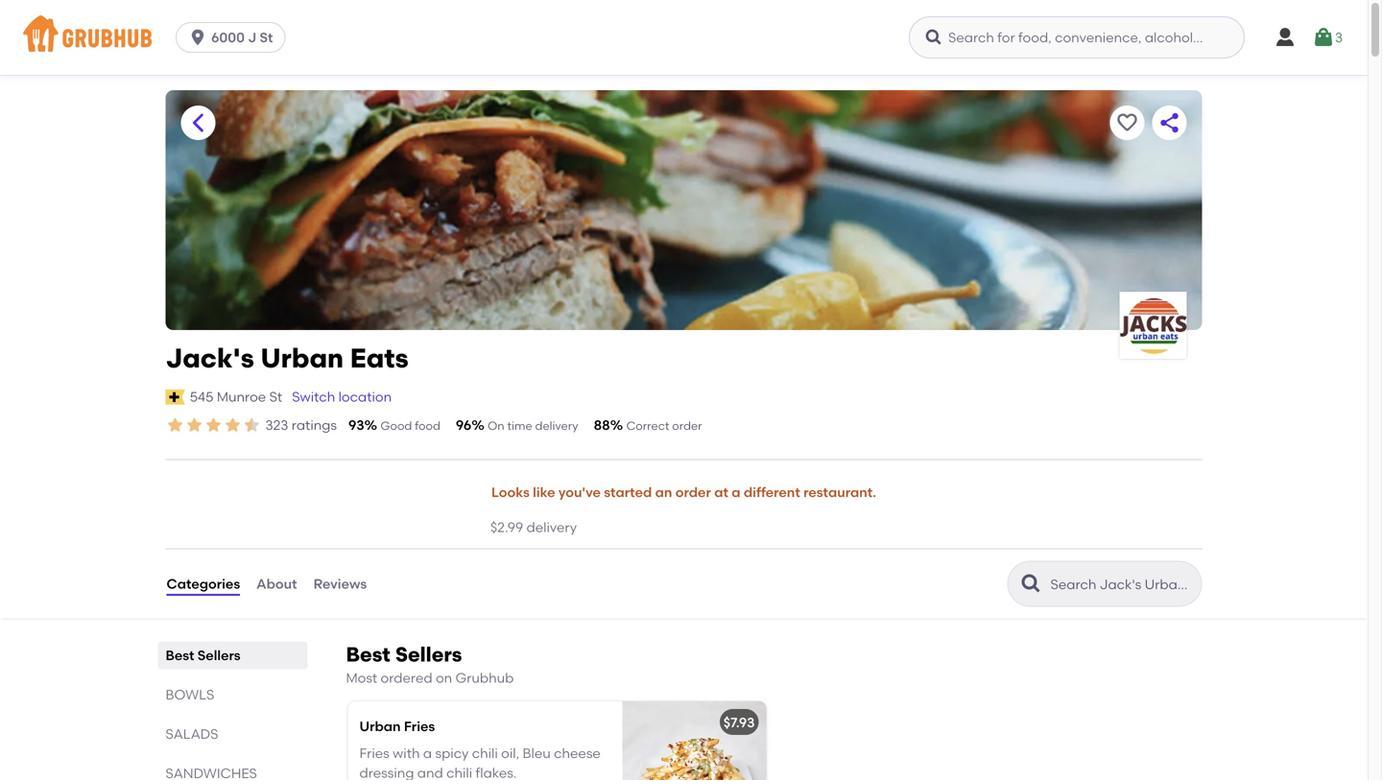 Task type: vqa. For each thing, say whether or not it's contained in the screenshot.


Task type: locate. For each thing, give the bounding box(es) containing it.
3
[[1336, 29, 1343, 45]]

0 vertical spatial delivery
[[535, 419, 579, 433]]

flakes.
[[476, 765, 517, 781]]

st inside main navigation navigation
[[260, 29, 273, 46]]

reviews
[[314, 576, 367, 592]]

on time delivery
[[488, 419, 579, 433]]

svg image
[[1274, 26, 1297, 49], [188, 28, 208, 47], [925, 28, 944, 47]]

jack's urban eats logo image
[[1120, 292, 1187, 359]]

delivery right time
[[535, 419, 579, 433]]

0 vertical spatial st
[[260, 29, 273, 46]]

1 horizontal spatial best
[[346, 643, 391, 667]]

1 vertical spatial urban
[[360, 719, 401, 735]]

545 munroe st button
[[189, 387, 283, 408]]

and
[[418, 765, 443, 781]]

with
[[393, 746, 420, 762]]

looks like you've started an order at a different restaurant.
[[492, 485, 877, 501]]

j
[[248, 29, 257, 46]]

switch
[[292, 389, 335, 405]]

best for best sellers
[[166, 648, 194, 664]]

subscription pass image
[[166, 390, 185, 405]]

a
[[732, 485, 741, 501], [423, 746, 432, 762]]

best
[[346, 643, 391, 667], [166, 648, 194, 664]]

main navigation navigation
[[0, 0, 1368, 75]]

1 vertical spatial a
[[423, 746, 432, 762]]

fries up with
[[404, 719, 435, 735]]

a up and
[[423, 746, 432, 762]]

545
[[190, 389, 214, 405]]

salads
[[166, 727, 218, 743]]

different
[[744, 485, 801, 501]]

3 button
[[1313, 20, 1343, 55]]

a right the at
[[732, 485, 741, 501]]

96
[[456, 417, 472, 434]]

urban up with
[[360, 719, 401, 735]]

fries inside fries with a spicy chili oil, bleu cheese dressing and chili flakes.
[[360, 746, 390, 762]]

0 horizontal spatial svg image
[[188, 28, 208, 47]]

1 horizontal spatial svg image
[[925, 28, 944, 47]]

delivery
[[535, 419, 579, 433], [527, 519, 577, 536]]

oil,
[[501, 746, 520, 762]]

0 vertical spatial a
[[732, 485, 741, 501]]

eats
[[350, 342, 409, 375]]

1 vertical spatial delivery
[[527, 519, 577, 536]]

best up bowls on the left of page
[[166, 648, 194, 664]]

Search Jack's Urban Eats search field
[[1049, 576, 1196, 594]]

food
[[415, 419, 441, 433]]

st right j
[[260, 29, 273, 46]]

fries
[[404, 719, 435, 735], [360, 746, 390, 762]]

best up most
[[346, 643, 391, 667]]

order inside button
[[676, 485, 711, 501]]

1 horizontal spatial sellers
[[395, 643, 462, 667]]

ratings
[[292, 417, 337, 434]]

order right correct
[[672, 419, 703, 433]]

1 vertical spatial st
[[269, 389, 283, 405]]

sellers
[[395, 643, 462, 667], [198, 648, 241, 664]]

correct
[[627, 419, 670, 433]]

about button
[[256, 550, 298, 619]]

1 vertical spatial order
[[676, 485, 711, 501]]

bowls
[[166, 687, 214, 703]]

0 horizontal spatial sellers
[[198, 648, 241, 664]]

urban up switch on the left of page
[[261, 342, 344, 375]]

star icon image
[[166, 416, 185, 435], [185, 416, 204, 435], [204, 416, 223, 435], [223, 416, 242, 435], [242, 416, 262, 435], [242, 416, 262, 435]]

munroe
[[217, 389, 266, 405]]

chili down spicy
[[447, 765, 473, 781]]

reviews button
[[313, 550, 368, 619]]

cheese
[[554, 746, 601, 762]]

bleu
[[523, 746, 551, 762]]

sellers inside best sellers most ordered on grubhub
[[395, 643, 462, 667]]

st for 6000 j st
[[260, 29, 273, 46]]

1 horizontal spatial fries
[[404, 719, 435, 735]]

0 vertical spatial urban
[[261, 342, 344, 375]]

best inside best sellers most ordered on grubhub
[[346, 643, 391, 667]]

1 vertical spatial fries
[[360, 746, 390, 762]]

correct order
[[627, 419, 703, 433]]

on
[[436, 670, 452, 687]]

time
[[507, 419, 533, 433]]

6000
[[211, 29, 245, 46]]

1 horizontal spatial a
[[732, 485, 741, 501]]

chili
[[472, 746, 498, 762], [447, 765, 473, 781]]

switch location button
[[291, 387, 393, 408]]

6000 j st
[[211, 29, 273, 46]]

sellers up on
[[395, 643, 462, 667]]

$7.93
[[724, 715, 755, 731]]

order
[[672, 419, 703, 433], [676, 485, 711, 501]]

0 vertical spatial chili
[[472, 746, 498, 762]]

st up 323 at the left of page
[[269, 389, 283, 405]]

88
[[594, 417, 610, 434]]

$2.99
[[491, 519, 523, 536]]

2 horizontal spatial svg image
[[1274, 26, 1297, 49]]

good
[[381, 419, 412, 433]]

order left the at
[[676, 485, 711, 501]]

urban
[[261, 342, 344, 375], [360, 719, 401, 735]]

looks
[[492, 485, 530, 501]]

0 vertical spatial fries
[[404, 719, 435, 735]]

st
[[260, 29, 273, 46], [269, 389, 283, 405]]

delivery down like
[[527, 519, 577, 536]]

0 horizontal spatial best
[[166, 648, 194, 664]]

chili up the flakes.
[[472, 746, 498, 762]]

st for 545 munroe st
[[269, 389, 283, 405]]

best sellers most ordered on grubhub
[[346, 643, 514, 687]]

sellers up bowls on the left of page
[[198, 648, 241, 664]]

about
[[257, 576, 297, 592]]

fries up the dressing
[[360, 746, 390, 762]]

svg image inside "6000 j st" button
[[188, 28, 208, 47]]

grubhub
[[456, 670, 514, 687]]

a inside fries with a spicy chili oil, bleu cheese dressing and chili flakes.
[[423, 746, 432, 762]]

urban fries
[[360, 719, 435, 735]]

jack's urban eats
[[166, 342, 409, 375]]

at
[[715, 485, 729, 501]]

0 horizontal spatial a
[[423, 746, 432, 762]]

0 horizontal spatial fries
[[360, 746, 390, 762]]

categories
[[167, 576, 240, 592]]



Task type: describe. For each thing, give the bounding box(es) containing it.
545 munroe st
[[190, 389, 283, 405]]

Search for food, convenience, alcohol... search field
[[909, 16, 1245, 59]]

323
[[266, 417, 288, 434]]

best sellers
[[166, 648, 241, 664]]

save this restaurant button
[[1111, 106, 1145, 140]]

jack's
[[166, 342, 254, 375]]

93
[[349, 417, 364, 434]]

search icon image
[[1020, 573, 1043, 596]]

svg image
[[1313, 26, 1336, 49]]

spicy
[[435, 746, 469, 762]]

best for best sellers most ordered on grubhub
[[346, 643, 391, 667]]

like
[[533, 485, 555, 501]]

fries with a spicy chili oil, bleu cheese dressing and chili flakes.
[[360, 746, 601, 781]]

323 ratings
[[266, 417, 337, 434]]

share icon image
[[1159, 111, 1182, 134]]

most
[[346, 670, 378, 687]]

ordered
[[381, 670, 433, 687]]

on
[[488, 419, 505, 433]]

restaurant.
[[804, 485, 877, 501]]

you've
[[559, 485, 601, 501]]

sellers for best sellers
[[198, 648, 241, 664]]

categories button
[[166, 550, 241, 619]]

urban fries image
[[623, 702, 767, 781]]

a inside button
[[732, 485, 741, 501]]

location
[[339, 389, 392, 405]]

switch location
[[292, 389, 392, 405]]

caret left icon image
[[187, 111, 210, 134]]

1 horizontal spatial urban
[[360, 719, 401, 735]]

0 horizontal spatial urban
[[261, 342, 344, 375]]

sellers for best sellers most ordered on grubhub
[[395, 643, 462, 667]]

1 vertical spatial chili
[[447, 765, 473, 781]]

dressing
[[360, 765, 414, 781]]

6000 j st button
[[176, 22, 293, 53]]

$2.99 delivery
[[491, 519, 577, 536]]

an
[[655, 485, 673, 501]]

0 vertical spatial order
[[672, 419, 703, 433]]

good food
[[381, 419, 441, 433]]

looks like you've started an order at a different restaurant. button
[[491, 472, 878, 514]]

save this restaurant image
[[1116, 111, 1139, 134]]

started
[[604, 485, 652, 501]]



